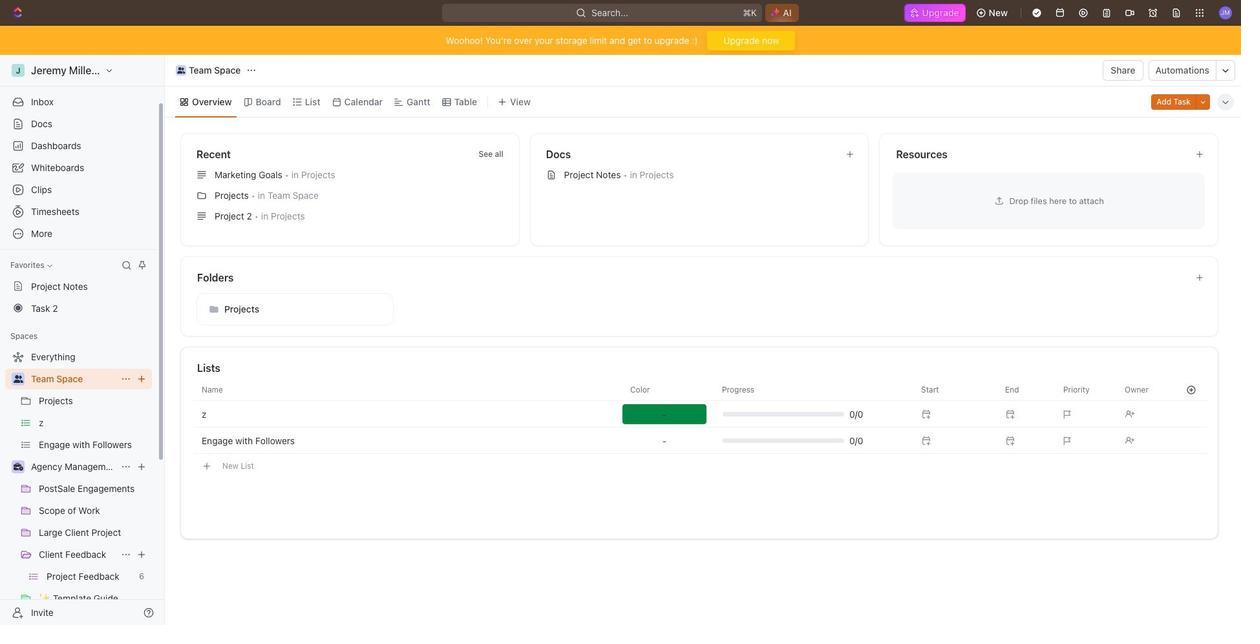 Task type: describe. For each thing, give the bounding box(es) containing it.
sidebar navigation
[[0, 55, 167, 626]]



Task type: locate. For each thing, give the bounding box(es) containing it.
business time image
[[13, 464, 23, 471]]

tree inside the sidebar "navigation"
[[5, 347, 152, 626]]

jeremy miller's workspace, , element
[[12, 64, 25, 77]]

user group image
[[177, 67, 185, 74]]

user group image
[[13, 376, 23, 383]]

tree
[[5, 347, 152, 626]]



Task type: vqa. For each thing, say whether or not it's contained in the screenshot.
TASK SIDEBAR NAVIGATION tab list
no



